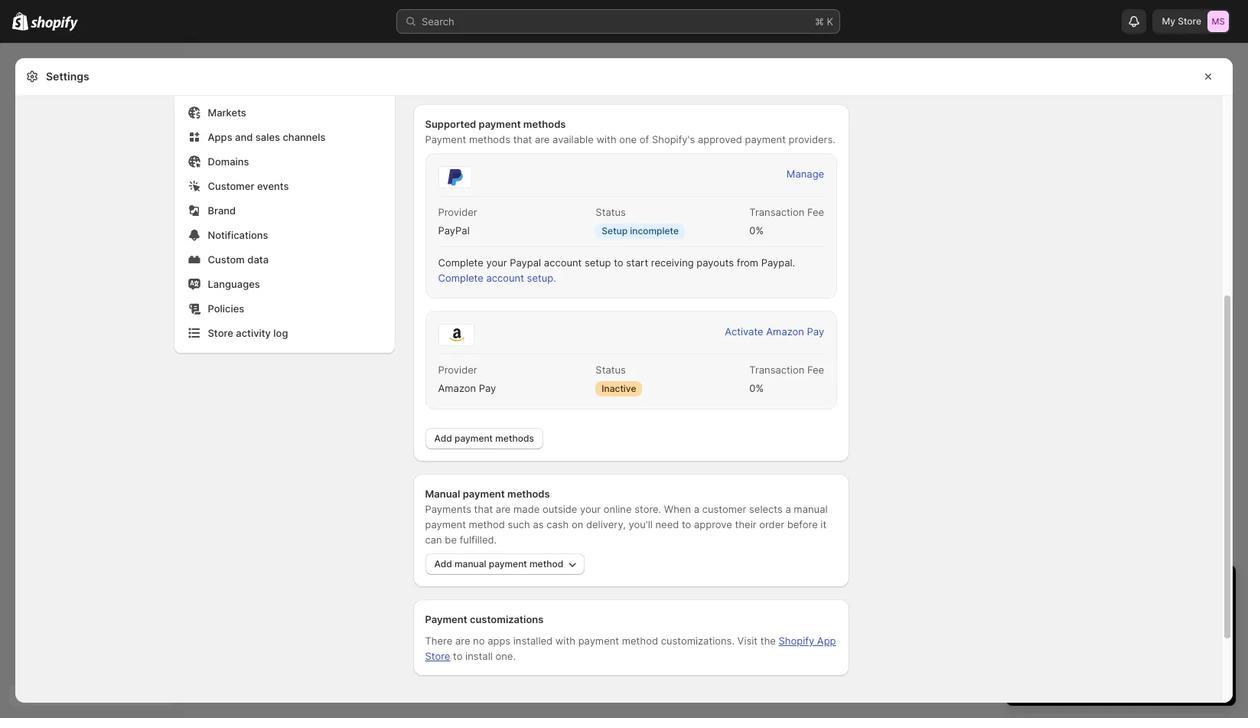 Task type: vqa. For each thing, say whether or not it's contained in the screenshot.
Complete your Paypal account setup to start receiving payouts from Paypal. Complete account setup. at the top of page
yes



Task type: describe. For each thing, give the bounding box(es) containing it.
of
[[640, 133, 650, 145]]

shopify app store link
[[425, 635, 837, 662]]

paypal
[[510, 257, 541, 269]]

provider for amazon
[[438, 364, 478, 376]]

your inside complete your paypal account setup to start receiving payouts from paypal. complete account setup.
[[487, 257, 507, 269]]

⌘ k
[[816, 15, 834, 28]]

payment customizations
[[425, 613, 544, 626]]

shopify image
[[12, 12, 29, 31]]

transaction fee 0% for provider paypal
[[750, 206, 825, 237]]

my store
[[1163, 15, 1202, 27]]

from
[[737, 257, 759, 269]]

1 a from the left
[[694, 503, 700, 515]]

apps
[[208, 131, 232, 143]]

payment right approved
[[745, 133, 786, 145]]

be
[[445, 534, 457, 546]]

install
[[466, 650, 493, 662]]

receiving
[[651, 257, 694, 269]]

visit
[[738, 635, 758, 647]]

add for add payment methods
[[435, 433, 452, 444]]

to inside complete your paypal account setup to start receiving payouts from paypal. complete account setup.
[[614, 257, 624, 269]]

custom data
[[208, 253, 269, 266]]

payouts
[[697, 257, 734, 269]]

made
[[514, 503, 540, 515]]

delivery,
[[587, 518, 626, 531]]

activate amazon pay
[[725, 325, 825, 338]]

manual
[[425, 488, 461, 500]]

2 horizontal spatial method
[[622, 635, 659, 647]]

domains link
[[183, 151, 386, 172]]

provider for paypal
[[438, 206, 478, 218]]

status inactive
[[596, 364, 637, 394]]

2 vertical spatial are
[[456, 635, 471, 647]]

it
[[821, 518, 827, 531]]

store.
[[635, 503, 662, 515]]

manual inside manual payment methods payments that are made outside your online store. when a customer selects a manual payment method such as cash on delivery, you'll need to approve their order before it can be fulfilled.
[[794, 503, 828, 515]]

2 horizontal spatial store
[[1179, 15, 1202, 27]]

transaction fee 0% for provider amazon pay
[[750, 364, 825, 394]]

amazon pay image
[[438, 324, 474, 346]]

paypal.
[[762, 257, 796, 269]]

with inside supported payment methods payment methods that are available with one of shopify's approved payment providers.
[[597, 133, 617, 145]]

domains
[[208, 155, 249, 168]]

setup.
[[527, 272, 557, 284]]

events
[[257, 180, 289, 192]]

customizations
[[470, 613, 544, 626]]

their
[[735, 518, 757, 531]]

paypal express image
[[438, 166, 472, 188]]

brand link
[[183, 200, 386, 221]]

as
[[533, 518, 544, 531]]

0% for provider paypal
[[750, 224, 764, 237]]

custom
[[208, 253, 245, 266]]

before
[[788, 518, 818, 531]]

markets
[[208, 106, 246, 119]]

languages
[[208, 278, 260, 290]]

data
[[248, 253, 269, 266]]

1 complete from the top
[[438, 257, 484, 269]]

outside
[[543, 503, 578, 515]]

settings
[[46, 70, 89, 83]]

are inside manual payment methods payments that are made outside your online store. when a customer selects a manual payment method such as cash on delivery, you'll need to approve their order before it can be fulfilled.
[[496, 503, 511, 515]]

customer
[[208, 180, 255, 192]]

you'll
[[629, 518, 653, 531]]

activate
[[725, 325, 764, 338]]

installed
[[514, 635, 553, 647]]

1 horizontal spatial account
[[544, 257, 582, 269]]

shopify image
[[31, 16, 78, 31]]

store activity log link
[[183, 322, 386, 344]]

payments
[[425, 503, 472, 515]]

one.
[[496, 650, 516, 662]]

my
[[1163, 15, 1176, 27]]

sales
[[256, 131, 280, 143]]

there
[[425, 635, 453, 647]]

payment down payments
[[425, 518, 466, 531]]

brand
[[208, 204, 236, 217]]

fee for provider paypal
[[808, 206, 825, 218]]

status for provider paypal
[[596, 206, 626, 218]]

shopify app store
[[425, 635, 837, 662]]

one
[[620, 133, 637, 145]]

channels
[[283, 131, 326, 143]]

inactive
[[602, 383, 637, 394]]

online
[[604, 503, 632, 515]]

the
[[761, 635, 776, 647]]

and
[[235, 131, 253, 143]]

search
[[422, 15, 455, 28]]

your trial just started element
[[1007, 605, 1237, 706]]

notifications link
[[183, 224, 386, 246]]

apps and sales channels link
[[183, 126, 386, 148]]

0% for provider amazon pay
[[750, 382, 764, 394]]

manual payment methods payments that are made outside your online store. when a customer selects a manual payment method such as cash on delivery, you'll need to approve their order before it can be fulfilled.
[[425, 488, 828, 546]]

cash
[[547, 518, 569, 531]]

pay for activate amazon pay
[[808, 325, 825, 338]]

such
[[508, 518, 531, 531]]

approve
[[695, 518, 733, 531]]



Task type: locate. For each thing, give the bounding box(es) containing it.
1 vertical spatial to
[[682, 518, 692, 531]]

method inside dropdown button
[[530, 558, 564, 570]]

account down paypal
[[487, 272, 525, 284]]

1 vertical spatial provider
[[438, 364, 478, 376]]

add payment methods
[[435, 433, 534, 444]]

0 horizontal spatial method
[[469, 518, 505, 531]]

app
[[818, 635, 837, 647]]

0 horizontal spatial a
[[694, 503, 700, 515]]

methods inside manual payment methods payments that are made outside your online store. when a customer selects a manual payment method such as cash on delivery, you'll need to approve their order before it can be fulfilled.
[[508, 488, 550, 500]]

method inside manual payment methods payments that are made outside your online store. when a customer selects a manual payment method such as cash on delivery, you'll need to approve their order before it can be fulfilled.
[[469, 518, 505, 531]]

0 vertical spatial transaction
[[750, 206, 805, 218]]

can
[[425, 534, 442, 546]]

2 fee from the top
[[808, 364, 825, 376]]

1 vertical spatial with
[[556, 635, 576, 647]]

policies link
[[183, 298, 386, 319]]

0 horizontal spatial to
[[453, 650, 463, 662]]

apps and sales channels
[[208, 131, 326, 143]]

0 vertical spatial 0%
[[750, 224, 764, 237]]

1 horizontal spatial with
[[597, 133, 617, 145]]

customer events
[[208, 180, 289, 192]]

0 vertical spatial status
[[596, 206, 626, 218]]

status inside status inactive
[[596, 364, 626, 376]]

1 vertical spatial transaction fee 0%
[[750, 364, 825, 394]]

0 vertical spatial your
[[487, 257, 507, 269]]

1 0% from the top
[[750, 224, 764, 237]]

1 horizontal spatial store
[[425, 650, 451, 662]]

status inside status setup incomplete
[[596, 206, 626, 218]]

customer
[[703, 503, 747, 515]]

your
[[487, 257, 507, 269], [580, 503, 601, 515]]

methods for add
[[496, 433, 534, 444]]

add manual payment method
[[435, 558, 564, 570]]

0 vertical spatial to
[[614, 257, 624, 269]]

0 horizontal spatial amazon
[[438, 382, 476, 394]]

manual inside dropdown button
[[455, 558, 487, 570]]

2 vertical spatial store
[[425, 650, 451, 662]]

provider down the amazon pay image
[[438, 364, 478, 376]]

store down there
[[425, 650, 451, 662]]

1 horizontal spatial method
[[530, 558, 564, 570]]

0 vertical spatial are
[[535, 133, 550, 145]]

manual down fulfilled.
[[455, 558, 487, 570]]

markets link
[[183, 102, 386, 123]]

incomplete
[[630, 225, 679, 237]]

0 vertical spatial that
[[514, 133, 532, 145]]

1 vertical spatial that
[[474, 503, 493, 515]]

0 vertical spatial fee
[[808, 206, 825, 218]]

amazon down the amazon pay image
[[438, 382, 476, 394]]

1 horizontal spatial amazon
[[767, 325, 805, 338]]

1 horizontal spatial your
[[580, 503, 601, 515]]

payment
[[425, 133, 467, 145], [425, 613, 468, 626]]

manage link
[[778, 163, 834, 185]]

1 vertical spatial 0%
[[750, 382, 764, 394]]

0 horizontal spatial are
[[456, 635, 471, 647]]

2 vertical spatial to
[[453, 650, 463, 662]]

add manual payment method button
[[425, 554, 585, 575]]

1 vertical spatial are
[[496, 503, 511, 515]]

account
[[544, 257, 582, 269], [487, 272, 525, 284]]

provider inside provider amazon pay
[[438, 364, 478, 376]]

status up setup
[[596, 206, 626, 218]]

0 vertical spatial method
[[469, 518, 505, 531]]

a
[[694, 503, 700, 515], [786, 503, 792, 515]]

start
[[627, 257, 649, 269]]

are inside supported payment methods payment methods that are available with one of shopify's approved payment providers.
[[535, 133, 550, 145]]

1 fee from the top
[[808, 206, 825, 218]]

transaction fee 0% down activate amazon pay button
[[750, 364, 825, 394]]

to
[[614, 257, 624, 269], [682, 518, 692, 531], [453, 650, 463, 662]]

add up "manual"
[[435, 433, 452, 444]]

are left the available
[[535, 133, 550, 145]]

to left "install"
[[453, 650, 463, 662]]

settings dialog
[[15, 0, 1234, 718]]

payment up there
[[425, 613, 468, 626]]

0 horizontal spatial with
[[556, 635, 576, 647]]

pay inside activate amazon pay button
[[808, 325, 825, 338]]

0 vertical spatial add
[[435, 433, 452, 444]]

payment inside add payment methods link
[[455, 433, 493, 444]]

0 vertical spatial manual
[[794, 503, 828, 515]]

need
[[656, 518, 679, 531]]

to down when
[[682, 518, 692, 531]]

customizations.
[[661, 635, 735, 647]]

1 vertical spatial account
[[487, 272, 525, 284]]

paypal
[[438, 224, 470, 237]]

1 horizontal spatial that
[[514, 133, 532, 145]]

2 0% from the top
[[750, 382, 764, 394]]

1 vertical spatial pay
[[479, 382, 496, 394]]

on
[[572, 518, 584, 531]]

selects
[[750, 503, 783, 515]]

store right my
[[1179, 15, 1202, 27]]

account up setup.
[[544, 257, 582, 269]]

1 vertical spatial your
[[580, 503, 601, 515]]

1 transaction from the top
[[750, 206, 805, 218]]

payment down provider amazon pay
[[455, 433, 493, 444]]

with
[[597, 133, 617, 145], [556, 635, 576, 647]]

amazon inside provider amazon pay
[[438, 382, 476, 394]]

amazon
[[767, 325, 805, 338], [438, 382, 476, 394]]

amazon for provider
[[438, 382, 476, 394]]

order
[[760, 518, 785, 531]]

1 payment from the top
[[425, 133, 467, 145]]

methods for manual
[[508, 488, 550, 500]]

store down policies
[[208, 327, 233, 339]]

0 horizontal spatial manual
[[455, 558, 487, 570]]

shopify
[[779, 635, 815, 647]]

1 vertical spatial method
[[530, 558, 564, 570]]

are up such
[[496, 503, 511, 515]]

transaction down activate amazon pay button
[[750, 364, 805, 376]]

provider amazon pay
[[438, 364, 496, 394]]

custom data link
[[183, 249, 386, 270]]

2 vertical spatial method
[[622, 635, 659, 647]]

your left paypal
[[487, 257, 507, 269]]

0 vertical spatial amazon
[[767, 325, 805, 338]]

notifications
[[208, 229, 268, 241]]

0 vertical spatial store
[[1179, 15, 1202, 27]]

transaction fee 0%
[[750, 206, 825, 237], [750, 364, 825, 394]]

activate amazon pay button
[[716, 321, 834, 342]]

when
[[665, 503, 691, 515]]

⌘
[[816, 15, 825, 28]]

that inside manual payment methods payments that are made outside your online store. when a customer selects a manual payment method such as cash on delivery, you'll need to approve their order before it can be fulfilled.
[[474, 503, 493, 515]]

to inside manual payment methods payments that are made outside your online store. when a customer selects a manual payment method such as cash on delivery, you'll need to approve their order before it can be fulfilled.
[[682, 518, 692, 531]]

2 horizontal spatial are
[[535, 133, 550, 145]]

pay right activate
[[808, 325, 825, 338]]

0% down activate
[[750, 382, 764, 394]]

0 vertical spatial account
[[544, 257, 582, 269]]

to left start
[[614, 257, 624, 269]]

supported payment methods payment methods that are available with one of shopify's approved payment providers.
[[425, 118, 836, 145]]

your inside manual payment methods payments that are made outside your online store. when a customer selects a manual payment method such as cash on delivery, you'll need to approve their order before it can be fulfilled.
[[580, 503, 601, 515]]

2 add from the top
[[435, 558, 452, 570]]

1 vertical spatial fee
[[808, 364, 825, 376]]

that up fulfilled.
[[474, 503, 493, 515]]

amazon for activate
[[767, 325, 805, 338]]

0 vertical spatial transaction fee 0%
[[750, 206, 825, 237]]

dialog
[[1240, 58, 1249, 703]]

that inside supported payment methods payment methods that are available with one of shopify's approved payment providers.
[[514, 133, 532, 145]]

1 horizontal spatial a
[[786, 503, 792, 515]]

payment right installed
[[579, 635, 620, 647]]

1 vertical spatial amazon
[[438, 382, 476, 394]]

payment right "supported"
[[479, 118, 521, 130]]

languages link
[[183, 273, 386, 295]]

method down "as"
[[530, 558, 564, 570]]

setup
[[602, 225, 628, 237]]

payment down "supported"
[[425, 133, 467, 145]]

1 vertical spatial manual
[[455, 558, 487, 570]]

methods for supported
[[524, 118, 566, 130]]

activity
[[236, 327, 271, 339]]

with right installed
[[556, 635, 576, 647]]

1 vertical spatial add
[[435, 558, 452, 570]]

a right when
[[694, 503, 700, 515]]

are
[[535, 133, 550, 145], [496, 503, 511, 515], [456, 635, 471, 647]]

0 horizontal spatial store
[[208, 327, 233, 339]]

1 transaction fee 0% from the top
[[750, 206, 825, 237]]

1 vertical spatial store
[[208, 327, 233, 339]]

provider paypal
[[438, 206, 478, 237]]

my store image
[[1208, 11, 1230, 32]]

0 vertical spatial with
[[597, 133, 617, 145]]

your up on
[[580, 503, 601, 515]]

2 provider from the top
[[438, 364, 478, 376]]

1 vertical spatial payment
[[425, 613, 468, 626]]

transaction for provider paypal
[[750, 206, 805, 218]]

pay for provider amazon pay
[[479, 382, 496, 394]]

are left no
[[456, 635, 471, 647]]

0 horizontal spatial account
[[487, 272, 525, 284]]

1 horizontal spatial are
[[496, 503, 511, 515]]

approved
[[698, 133, 743, 145]]

policies
[[208, 302, 244, 315]]

pay
[[808, 325, 825, 338], [479, 382, 496, 394]]

1 provider from the top
[[438, 206, 478, 218]]

manual up before
[[794, 503, 828, 515]]

pay up add payment methods
[[479, 382, 496, 394]]

payment
[[479, 118, 521, 130], [745, 133, 786, 145], [455, 433, 493, 444], [463, 488, 505, 500], [425, 518, 466, 531], [489, 558, 527, 570], [579, 635, 620, 647]]

1 vertical spatial transaction
[[750, 364, 805, 376]]

2 complete from the top
[[438, 272, 484, 284]]

0 vertical spatial provider
[[438, 206, 478, 218]]

fee down activate amazon pay
[[808, 364, 825, 376]]

manual
[[794, 503, 828, 515], [455, 558, 487, 570]]

2 status from the top
[[596, 364, 626, 376]]

transaction for provider amazon pay
[[750, 364, 805, 376]]

transaction
[[750, 206, 805, 218], [750, 364, 805, 376]]

complete your paypal account setup to start receiving payouts from paypal. complete account setup.
[[438, 257, 796, 284]]

payment inside 'add manual payment method' dropdown button
[[489, 558, 527, 570]]

method left customizations.
[[622, 635, 659, 647]]

add
[[435, 433, 452, 444], [435, 558, 452, 570]]

with left the one
[[597, 133, 617, 145]]

fee for provider amazon pay
[[808, 364, 825, 376]]

0 horizontal spatial your
[[487, 257, 507, 269]]

methods
[[524, 118, 566, 130], [469, 133, 511, 145], [496, 433, 534, 444], [508, 488, 550, 500]]

to install one.
[[451, 650, 516, 662]]

that
[[514, 133, 532, 145], [474, 503, 493, 515]]

add for add manual payment method
[[435, 558, 452, 570]]

fee
[[808, 206, 825, 218], [808, 364, 825, 376]]

pay inside provider amazon pay
[[479, 382, 496, 394]]

0 vertical spatial pay
[[808, 325, 825, 338]]

fulfilled.
[[460, 534, 497, 546]]

1 vertical spatial complete
[[438, 272, 484, 284]]

1 status from the top
[[596, 206, 626, 218]]

store inside shopify app store
[[425, 650, 451, 662]]

fee down the manage
[[808, 206, 825, 218]]

store activity log
[[208, 327, 288, 339]]

0 horizontal spatial pay
[[479, 382, 496, 394]]

that left the available
[[514, 133, 532, 145]]

2 horizontal spatial to
[[682, 518, 692, 531]]

no
[[473, 635, 485, 647]]

transaction down the manage
[[750, 206, 805, 218]]

method up fulfilled.
[[469, 518, 505, 531]]

shopify's
[[652, 133, 696, 145]]

transaction fee 0% up the paypal.
[[750, 206, 825, 237]]

manage
[[787, 168, 825, 180]]

0 horizontal spatial that
[[474, 503, 493, 515]]

add down be
[[435, 558, 452, 570]]

1 horizontal spatial pay
[[808, 325, 825, 338]]

1 vertical spatial status
[[596, 364, 626, 376]]

complete account setup. link
[[429, 267, 566, 289]]

provider up paypal on the left of page
[[438, 206, 478, 218]]

amazon right activate
[[767, 325, 805, 338]]

payment up payments
[[463, 488, 505, 500]]

providers.
[[789, 133, 836, 145]]

k
[[827, 15, 834, 28]]

amazon inside button
[[767, 325, 805, 338]]

1 horizontal spatial manual
[[794, 503, 828, 515]]

a up before
[[786, 503, 792, 515]]

2 transaction from the top
[[750, 364, 805, 376]]

2 payment from the top
[[425, 613, 468, 626]]

payment inside supported payment methods payment methods that are available with one of shopify's approved payment providers.
[[425, 133, 467, 145]]

payment down fulfilled.
[[489, 558, 527, 570]]

1 add from the top
[[435, 433, 452, 444]]

status up inactive
[[596, 364, 626, 376]]

provider
[[438, 206, 478, 218], [438, 364, 478, 376]]

there are no apps installed with payment method customizations. visit the
[[425, 635, 779, 647]]

0 vertical spatial payment
[[425, 133, 467, 145]]

status setup incomplete
[[596, 206, 679, 237]]

available
[[553, 133, 594, 145]]

0 vertical spatial complete
[[438, 257, 484, 269]]

apps
[[488, 635, 511, 647]]

add inside dropdown button
[[435, 558, 452, 570]]

customer events link
[[183, 175, 386, 197]]

1 horizontal spatial to
[[614, 257, 624, 269]]

2 transaction fee 0% from the top
[[750, 364, 825, 394]]

2 a from the left
[[786, 503, 792, 515]]

status for provider amazon pay
[[596, 364, 626, 376]]

methods inside add payment methods link
[[496, 433, 534, 444]]

status
[[596, 206, 626, 218], [596, 364, 626, 376]]

0% up from
[[750, 224, 764, 237]]

supported
[[425, 118, 477, 130]]



